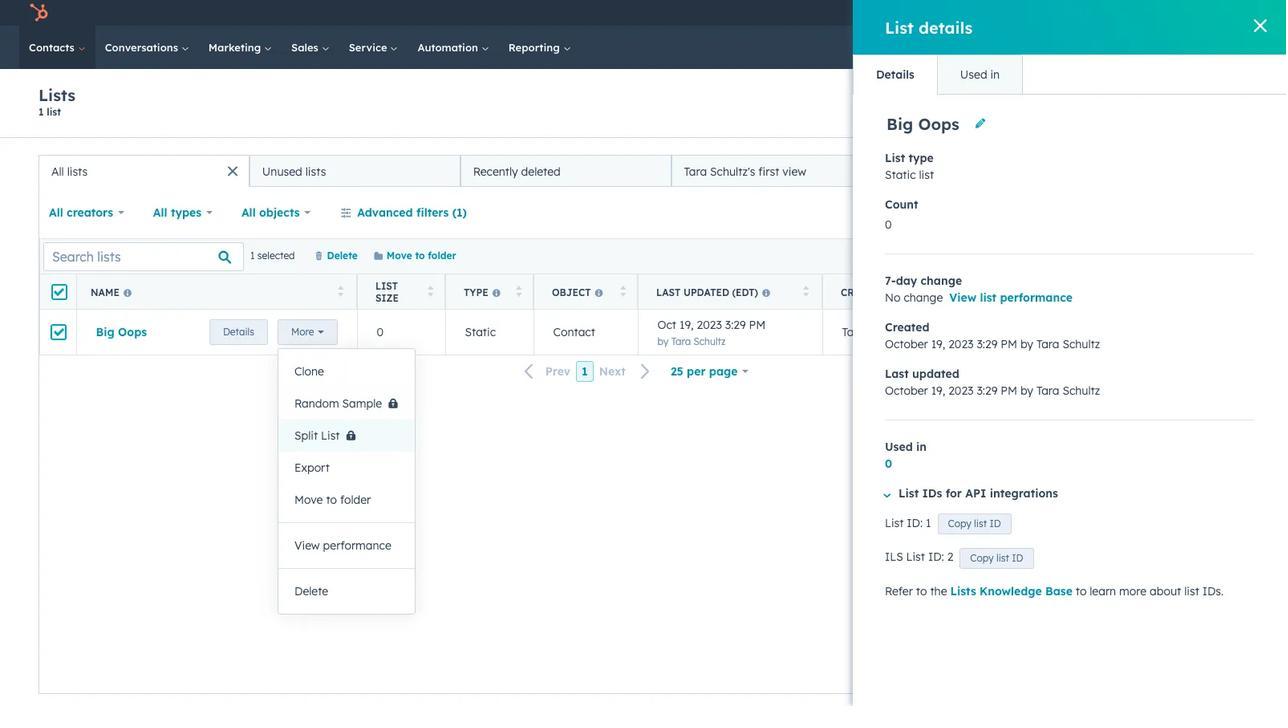 Task type: vqa. For each thing, say whether or not it's contained in the screenshot.
HubSpot
no



Task type: locate. For each thing, give the bounding box(es) containing it.
0 vertical spatial last
[[656, 286, 681, 298]]

by inside last updated october 19, 2023 3:29 pm by tara schultz
[[1021, 384, 1034, 398]]

lists right unused
[[306, 164, 326, 179]]

0 vertical spatial details
[[876, 67, 915, 82]]

move to folder
[[387, 250, 456, 262], [295, 493, 371, 507]]

base
[[1046, 584, 1073, 598]]

to
[[415, 250, 425, 262], [326, 493, 337, 507], [916, 584, 927, 598], [1076, 584, 1087, 598]]

all left types
[[153, 205, 167, 220]]

move to folder button down advanced filters (1)
[[374, 249, 456, 264]]

press to sort. image left creator
[[804, 285, 810, 297]]

list ids for api integrations
[[899, 486, 1058, 501]]

to left the
[[916, 584, 927, 598]]

1 vertical spatial copy
[[970, 552, 994, 564]]

id for ils list id: 2
[[1012, 552, 1024, 564]]

1 vertical spatial id
[[1012, 552, 1024, 564]]

2023 down last updated (edt)
[[697, 317, 722, 332]]

name
[[91, 286, 119, 298]]

19, right oct on the top of the page
[[680, 317, 694, 332]]

1 vertical spatial 19,
[[931, 337, 946, 351]]

press to sort. element right the object
[[620, 285, 626, 299]]

1 vertical spatial updated
[[912, 367, 960, 381]]

1 press to sort. image from the left
[[516, 285, 522, 297]]

delete button
[[314, 249, 358, 264], [278, 575, 415, 607]]

details for details button associated with used in button
[[876, 67, 915, 82]]

1 horizontal spatial view
[[950, 290, 977, 305]]

updated left "(edt)" at the right of the page
[[684, 286, 730, 298]]

notifications button
[[1086, 0, 1113, 26]]

1 horizontal spatial last
[[885, 367, 909, 381]]

move to folder down export button
[[295, 493, 371, 507]]

0 inside used in 0
[[885, 457, 892, 471]]

0 horizontal spatial performance
[[323, 538, 391, 553]]

random
[[295, 396, 339, 411]]

3:29 inside oct 19, 2023 3:29 pm by tara schultz
[[725, 317, 746, 332]]

0 vertical spatial static
[[885, 168, 916, 182]]

1 horizontal spatial details
[[876, 67, 915, 82]]

creator column header
[[823, 274, 944, 310]]

studios
[[1196, 6, 1233, 19]]

move to folder button up view performance link
[[278, 484, 415, 516]]

search image
[[1253, 42, 1264, 53]]

lists knowledge base link
[[950, 584, 1073, 598]]

id:
[[907, 516, 923, 530], [928, 550, 944, 564]]

1 inside "1" button
[[582, 364, 588, 379]]

details up list name field
[[876, 67, 915, 82]]

prev
[[545, 364, 571, 379]]

4 press to sort. element from the left
[[620, 285, 626, 299]]

copy list id up the knowledge
[[970, 552, 1024, 564]]

list up 'list size' element
[[376, 280, 398, 292]]

tara schultz image
[[1126, 6, 1141, 20]]

by down the view list performance link
[[1021, 337, 1034, 351]]

19, inside last updated october 19, 2023 3:29 pm by tara schultz
[[931, 384, 946, 398]]

no
[[885, 290, 901, 305]]

1 horizontal spatial menu item
[[994, 0, 1031, 26]]

recently deleted button
[[460, 155, 671, 187]]

actions button
[[1169, 246, 1231, 267]]

created
[[885, 320, 930, 335]]

last for last updated (edt)
[[656, 286, 681, 298]]

1 selected
[[250, 250, 295, 262]]

view
[[950, 290, 977, 305], [295, 538, 320, 553]]

id
[[990, 518, 1001, 530], [1012, 552, 1024, 564]]

press to sort. image for sixth press to sort. element from the right
[[338, 285, 344, 297]]

delete button down view performance link
[[278, 575, 415, 607]]

reporting link
[[499, 26, 581, 69]]

1 vertical spatial last
[[885, 367, 909, 381]]

delete button right selected
[[314, 249, 358, 264]]

oops
[[118, 325, 147, 339]]

3 press to sort. image from the left
[[1021, 285, 1027, 297]]

view down export at the bottom of the page
[[295, 538, 320, 553]]

0 down 'size'
[[377, 325, 384, 339]]

0 horizontal spatial move to folder
[[295, 493, 371, 507]]

press to sort. image right the object
[[620, 285, 626, 297]]

navigation containing details
[[853, 55, 1023, 95]]

tara down created october 19, 2023 3:29 pm by tara schultz
[[1037, 384, 1060, 398]]

list down type
[[919, 168, 934, 182]]

details
[[876, 67, 915, 82], [223, 326, 254, 338]]

marketing link
[[199, 26, 282, 69]]

1 horizontal spatial view
[[942, 163, 968, 177]]

1 vertical spatial id:
[[928, 550, 944, 564]]

0 vertical spatial view
[[950, 290, 977, 305]]

1
[[39, 106, 44, 118], [250, 250, 255, 262], [582, 364, 588, 379], [926, 516, 931, 530]]

move to folder down advanced filters (1)
[[387, 250, 456, 262]]

0 vertical spatial 2
[[1236, 6, 1241, 19]]

all inside all objects popup button
[[241, 205, 256, 220]]

1 vertical spatial lists
[[950, 584, 976, 598]]

0 vertical spatial copy list id
[[948, 518, 1001, 530]]

move up list size
[[387, 250, 412, 262]]

0 vertical spatial id:
[[907, 516, 923, 530]]

last down 'tara schultz'
[[885, 367, 909, 381]]

2 right studios
[[1236, 6, 1241, 19]]

0 horizontal spatial press to sort. image
[[516, 285, 522, 297]]

1 lists from the left
[[67, 164, 88, 179]]

tara inside last updated october 19, 2023 3:29 pm by tara schultz
[[1037, 384, 1060, 398]]

performance down export button
[[323, 538, 391, 553]]

list inside count 0 7-day change no change view list performance
[[980, 290, 997, 305]]

1 vertical spatial 2023
[[949, 337, 974, 351]]

view inside count 0 7-day change no change view list performance
[[950, 290, 977, 305]]

last updated (edt)
[[656, 286, 758, 298]]

used in button
[[937, 55, 1022, 94]]

view inside popup button
[[942, 163, 968, 177]]

0 horizontal spatial last
[[656, 286, 681, 298]]

list
[[885, 17, 914, 37], [885, 151, 905, 165], [376, 280, 398, 292], [321, 429, 340, 443], [899, 486, 919, 501], [885, 516, 904, 530], [906, 550, 925, 564]]

list right ils
[[906, 550, 925, 564]]

1 vertical spatial view
[[295, 538, 320, 553]]

last
[[656, 286, 681, 298], [885, 367, 909, 381]]

1 vertical spatial change
[[904, 290, 943, 305]]

pm up last updated october 19, 2023 3:29 pm by tara schultz
[[1001, 337, 1018, 351]]

details button left more
[[209, 319, 268, 345]]

press to sort. element right list size
[[428, 285, 434, 299]]

-
[[963, 325, 967, 339]]

copy down for on the right bottom of page
[[948, 518, 972, 530]]

performance up folder element
[[1000, 290, 1073, 305]]

by down created october 19, 2023 3:29 pm by tara schultz
[[1021, 384, 1034, 398]]

hubspot image
[[29, 3, 48, 22]]

all inside 'popup button'
[[49, 205, 63, 220]]

pm inside last updated october 19, 2023 3:29 pm by tara schultz
[[1001, 384, 1018, 398]]

delete down view performance
[[295, 584, 328, 599]]

copy list id
[[948, 518, 1001, 530], [970, 552, 1024, 564]]

2
[[1236, 6, 1241, 19], [947, 550, 954, 564]]

(edt)
[[732, 286, 758, 298]]

list details
[[885, 17, 973, 37]]

2 vertical spatial 19,
[[931, 384, 946, 398]]

lists banner
[[39, 85, 1236, 121]]

1 horizontal spatial in
[[991, 67, 1000, 82]]

automation
[[418, 41, 481, 54]]

add
[[917, 163, 939, 177]]

updated inside last updated october 19, 2023 3:29 pm by tara schultz
[[912, 367, 960, 381]]

details inside navigation
[[876, 67, 915, 82]]

all lists
[[51, 164, 88, 179]]

0 vertical spatial used in
[[960, 67, 1000, 82]]

tara left schultz's
[[684, 164, 707, 179]]

1 horizontal spatial press to sort. image
[[620, 285, 626, 297]]

5 press to sort. element from the left
[[804, 285, 810, 299]]

0 horizontal spatial lists
[[39, 85, 76, 105]]

copy
[[948, 518, 972, 530], [970, 552, 994, 564]]

1 right prev
[[582, 364, 588, 379]]

0 horizontal spatial move
[[295, 493, 323, 507]]

1 vertical spatial in
[[1087, 286, 1099, 298]]

static inside list type static list
[[885, 168, 916, 182]]

list left type
[[885, 151, 905, 165]]

change down day
[[904, 290, 943, 305]]

list right split
[[321, 429, 340, 443]]

0 vertical spatial lists
[[39, 85, 76, 105]]

view up -
[[950, 290, 977, 305]]

0 horizontal spatial id
[[990, 518, 1001, 530]]

lists inside banner
[[39, 85, 76, 105]]

oct 19, 2023 3:29 pm by tara schultz
[[658, 317, 766, 347]]

learn
[[1090, 584, 1116, 598]]

filters
[[416, 205, 449, 220]]

1 horizontal spatial used
[[960, 67, 988, 82]]

1 press to sort. image from the left
[[338, 285, 344, 297]]

clone button
[[278, 355, 415, 388]]

list inside list size
[[376, 280, 398, 292]]

copy list id for ils list id: 2
[[970, 552, 1024, 564]]

0 vertical spatial details button
[[854, 55, 937, 94]]

used inside used in 0
[[885, 440, 913, 454]]

1 down contacts
[[39, 106, 44, 118]]

list
[[47, 106, 61, 118], [919, 168, 934, 182], [980, 290, 997, 305], [974, 518, 987, 530], [997, 552, 1009, 564], [1185, 584, 1200, 598]]

list type static list
[[885, 151, 934, 182]]

0 horizontal spatial updated
[[684, 286, 730, 298]]

copy list id button
[[938, 514, 1012, 535], [960, 548, 1034, 569]]

by inside oct 19, 2023 3:29 pm by tara schultz
[[658, 335, 669, 347]]

0 horizontal spatial details
[[223, 326, 254, 338]]

view performance
[[295, 538, 391, 553]]

press to sort. element left list size
[[338, 285, 344, 299]]

all left objects
[[241, 205, 256, 220]]

press to sort. image right folder on the top
[[1021, 285, 1027, 297]]

more
[[1120, 584, 1147, 598]]

next
[[599, 364, 626, 379]]

change right day
[[921, 274, 962, 288]]

menu item left help dropdown button
[[994, 0, 1031, 26]]

1 menu item from the left
[[960, 0, 963, 26]]

used in inside used in button
[[960, 67, 1000, 82]]

menu
[[875, 0, 1267, 26]]

press to sort. element left creator
[[804, 285, 810, 299]]

delete down the advanced
[[327, 250, 358, 262]]

view right the first
[[783, 164, 806, 179]]

copy for list id: 1
[[948, 518, 972, 530]]

1 vertical spatial copy list id
[[970, 552, 1024, 564]]

all creators
[[49, 205, 113, 220]]

advanced filters (1)
[[357, 205, 467, 220]]

1 horizontal spatial id
[[1012, 552, 1024, 564]]

tara down the view list performance link
[[1037, 337, 1060, 351]]

0 horizontal spatial press to sort. image
[[338, 285, 344, 297]]

1 horizontal spatial id:
[[928, 550, 944, 564]]

lists for all lists
[[67, 164, 88, 179]]

2 press to sort. image from the left
[[620, 285, 626, 297]]

copy list id button for list id: 1
[[938, 514, 1012, 535]]

press to sort. image
[[338, 285, 344, 297], [428, 285, 434, 297], [1021, 285, 1027, 297]]

2023 down -
[[949, 384, 974, 398]]

list inside lists 1 list
[[47, 106, 61, 118]]

last inside last updated october 19, 2023 3:29 pm by tara schultz
[[885, 367, 909, 381]]

0 vertical spatial copy list id button
[[938, 514, 1012, 535]]

2 horizontal spatial in
[[1087, 286, 1099, 298]]

by
[[658, 335, 669, 347], [1021, 337, 1034, 351], [1021, 384, 1034, 398]]

tara inside button
[[684, 164, 707, 179]]

List name field
[[885, 113, 965, 135]]

all for all types
[[153, 205, 167, 220]]

19, inside oct 19, 2023 3:29 pm by tara schultz
[[680, 317, 694, 332]]

2 vertical spatial 3:29
[[977, 384, 998, 398]]

list inside list type static list
[[919, 168, 934, 182]]

0 vertical spatial move to folder
[[387, 250, 456, 262]]

pm
[[749, 317, 766, 332], [1001, 337, 1018, 351], [1001, 384, 1018, 398]]

all for all lists
[[51, 164, 64, 179]]

lists 1 list
[[39, 85, 76, 118]]

list up all lists at the left top of page
[[47, 106, 61, 118]]

id: up ils list id: 2
[[907, 516, 923, 530]]

lists
[[67, 164, 88, 179], [306, 164, 326, 179]]

1 vertical spatial used
[[1058, 286, 1084, 298]]

2 vertical spatial 2023
[[949, 384, 974, 398]]

25
[[671, 364, 684, 379]]

0 vertical spatial folder
[[428, 250, 456, 262]]

0 vertical spatial in
[[991, 67, 1000, 82]]

export button
[[278, 452, 415, 484]]

0 vertical spatial copy
[[948, 518, 972, 530]]

id: up the
[[928, 550, 944, 564]]

press to sort. image left list size
[[338, 285, 344, 297]]

2023 inside last updated october 19, 2023 3:29 pm by tara schultz
[[949, 384, 974, 398]]

0 vertical spatial change
[[921, 274, 962, 288]]

copy list id down api
[[948, 518, 1001, 530]]

0
[[885, 217, 892, 232], [377, 325, 384, 339], [1059, 325, 1066, 339], [885, 457, 892, 471]]

copy list id button up the knowledge
[[960, 548, 1034, 569]]

types
[[171, 205, 202, 220]]

navigation
[[853, 55, 1023, 95]]

list for list id: 1
[[885, 516, 904, 530]]

press to sort. image
[[516, 285, 522, 297], [620, 285, 626, 297], [804, 285, 810, 297]]

actions
[[1179, 250, 1213, 262]]

2 press to sort. image from the left
[[428, 285, 434, 297]]

tara down creator
[[842, 325, 865, 339]]

list up folder element
[[980, 290, 997, 305]]

folder
[[428, 250, 456, 262], [340, 493, 371, 507]]

to left learn
[[1076, 584, 1087, 598]]

2 horizontal spatial press to sort. image
[[1021, 285, 1027, 297]]

split
[[295, 429, 318, 443]]

0 horizontal spatial in
[[916, 440, 927, 454]]

0 down 'count'
[[885, 217, 892, 232]]

1 horizontal spatial lists
[[306, 164, 326, 179]]

0 horizontal spatial used
[[885, 440, 913, 454]]

6 press to sort. element from the left
[[1021, 285, 1027, 299]]

by down oct on the top of the page
[[658, 335, 669, 347]]

1 vertical spatial delete
[[295, 584, 328, 599]]

lists down the contacts link at the top
[[39, 85, 76, 105]]

0 horizontal spatial lists
[[67, 164, 88, 179]]

copy up the knowledge
[[970, 552, 994, 564]]

tara
[[684, 164, 707, 179], [842, 325, 865, 339], [671, 335, 691, 347], [1037, 337, 1060, 351], [1037, 384, 1060, 398]]

19, left -
[[931, 337, 946, 351]]

details left more
[[223, 326, 254, 338]]

1 horizontal spatial folder
[[428, 250, 456, 262]]

copy for ils list id: 2
[[970, 552, 994, 564]]

import link
[[1094, 90, 1153, 116]]

2 october from the top
[[885, 384, 928, 398]]

used
[[960, 67, 988, 82], [1058, 286, 1084, 298], [885, 440, 913, 454]]

folder down the filters on the left
[[428, 250, 456, 262]]

folder down export button
[[340, 493, 371, 507]]

press to sort. image for last updated (edt)
[[804, 285, 810, 297]]

1 vertical spatial 3:29
[[977, 337, 998, 351]]

menu item
[[960, 0, 963, 26], [994, 0, 1031, 26]]

1 vertical spatial used in
[[1058, 286, 1099, 298]]

automation link
[[408, 26, 499, 69]]

19, down created october 19, 2023 3:29 pm by tara schultz
[[931, 384, 946, 398]]

all inside all types popup button
[[153, 205, 167, 220]]

0 vertical spatial performance
[[1000, 290, 1073, 305]]

integrations
[[990, 486, 1058, 501]]

0 horizontal spatial details button
[[209, 319, 268, 345]]

0 inside count 0 7-day change no change view list performance
[[885, 217, 892, 232]]

change
[[921, 274, 962, 288], [904, 290, 943, 305]]

list for list details
[[885, 17, 914, 37]]

copy list id button down api
[[938, 514, 1012, 535]]

19, inside created october 19, 2023 3:29 pm by tara schultz
[[931, 337, 946, 351]]

all for all creators
[[49, 205, 63, 220]]

2 vertical spatial in
[[916, 440, 927, 454]]

0 up caret icon
[[885, 457, 892, 471]]

1 horizontal spatial 2
[[1236, 6, 1241, 19]]

last up oct on the top of the page
[[656, 286, 681, 298]]

clone
[[295, 364, 324, 379]]

7-
[[885, 274, 896, 288]]

0 vertical spatial updated
[[684, 286, 730, 298]]

1 vertical spatial performance
[[323, 538, 391, 553]]

list up the knowledge
[[997, 552, 1009, 564]]

details button for more popup button
[[209, 319, 268, 345]]

3 press to sort. image from the left
[[804, 285, 810, 297]]

details button for used in button
[[854, 55, 937, 94]]

settings link
[[1063, 4, 1083, 21]]

list for list ids for api integrations
[[899, 486, 919, 501]]

press to sort. element
[[338, 285, 344, 299], [428, 285, 434, 299], [516, 285, 522, 299], [620, 285, 626, 299], [804, 285, 810, 299], [1021, 285, 1027, 299]]

1 vertical spatial details button
[[209, 319, 268, 345]]

1 vertical spatial static
[[465, 325, 496, 339]]

3:29 down "(edt)" at the right of the page
[[725, 317, 746, 332]]

0 horizontal spatial used in
[[960, 67, 1000, 82]]

move down export at the bottom of the page
[[295, 493, 323, 507]]

all creators button
[[49, 201, 124, 224]]

2 right ils
[[947, 550, 954, 564]]

2 menu item from the left
[[994, 0, 1031, 26]]

1 vertical spatial details
[[223, 326, 254, 338]]

0 vertical spatial pm
[[749, 317, 766, 332]]

pagination navigation
[[515, 361, 660, 382]]

3:29 right -
[[977, 337, 998, 351]]

list inside list type static list
[[885, 151, 905, 165]]

id up lists knowledge base link
[[1012, 552, 1024, 564]]

1 down the ids
[[926, 516, 931, 530]]

0 vertical spatial 2023
[[697, 317, 722, 332]]

19,
[[680, 317, 694, 332], [931, 337, 946, 351], [931, 384, 946, 398]]

ils list id: 2
[[885, 550, 954, 564]]

sales
[[291, 41, 322, 54]]

ils
[[885, 550, 903, 564]]

1 vertical spatial pm
[[1001, 337, 1018, 351]]

export
[[295, 461, 330, 475]]

1 vertical spatial move to folder button
[[278, 484, 415, 516]]

lists right the
[[950, 584, 976, 598]]

0 vertical spatial october
[[885, 337, 928, 351]]

press to sort. image for object
[[620, 285, 626, 297]]

press to sort. element right folder on the top
[[1021, 285, 1027, 299]]

press to sort. image right list size
[[428, 285, 434, 297]]

all left creators
[[49, 205, 63, 220]]

1 horizontal spatial updated
[[912, 367, 960, 381]]

3:29 down created october 19, 2023 3:29 pm by tara schultz
[[977, 384, 998, 398]]

updated down 'created'
[[912, 367, 960, 381]]

2 vertical spatial used
[[885, 440, 913, 454]]

menu item left the calling icon popup button at the right
[[960, 0, 963, 26]]

0 horizontal spatial menu item
[[960, 0, 963, 26]]

list left "details"
[[885, 17, 914, 37]]

random sample
[[295, 396, 382, 411]]

view right 'add'
[[942, 163, 968, 177]]

1 vertical spatial october
[[885, 384, 928, 398]]

october
[[885, 337, 928, 351], [885, 384, 928, 398]]

all inside "all lists" button
[[51, 164, 64, 179]]

press to sort. image right type
[[516, 285, 522, 297]]

pm down created october 19, 2023 3:29 pm by tara schultz
[[1001, 384, 1018, 398]]

details button up list name field
[[854, 55, 937, 94]]

lists up all creators on the left top of the page
[[67, 164, 88, 179]]

list left ids.
[[1185, 584, 1200, 598]]

delete
[[327, 250, 358, 262], [295, 584, 328, 599]]

0 horizontal spatial view
[[783, 164, 806, 179]]

in inside used in 0
[[916, 440, 927, 454]]

3 press to sort. element from the left
[[516, 285, 522, 299]]

2023 up last updated october 19, 2023 3:29 pm by tara schultz
[[949, 337, 974, 351]]

1 horizontal spatial details button
[[854, 55, 937, 94]]

2 lists from the left
[[306, 164, 326, 179]]

schultz inside last updated october 19, 2023 3:29 pm by tara schultz
[[1063, 384, 1100, 398]]

0 horizontal spatial folder
[[340, 493, 371, 507]]

2 horizontal spatial used
[[1058, 286, 1084, 298]]

0 vertical spatial 3:29
[[725, 317, 746, 332]]

0 horizontal spatial view
[[295, 538, 320, 553]]

1 october from the top
[[885, 337, 928, 351]]

move
[[387, 250, 412, 262], [295, 493, 323, 507]]

0 vertical spatial used
[[960, 67, 988, 82]]

details for details button for more popup button
[[223, 326, 254, 338]]

1 horizontal spatial press to sort. image
[[428, 285, 434, 297]]

close image
[[1254, 19, 1267, 32]]

1 horizontal spatial performance
[[1000, 290, 1073, 305]]

list down caret icon
[[885, 516, 904, 530]]



Task type: describe. For each thing, give the bounding box(es) containing it.
refer to the lists knowledge base to learn more about list ids.
[[885, 584, 1224, 598]]

help button
[[1032, 0, 1060, 26]]

add view (4/50)
[[917, 163, 1008, 177]]

press to sort. element for last updated (edt)
[[804, 285, 810, 299]]

contacts link
[[19, 26, 95, 69]]

3:29 inside created october 19, 2023 3:29 pm by tara schultz
[[977, 337, 998, 351]]

used in 0
[[885, 440, 927, 471]]

copy list id button for ils list id: 2
[[960, 548, 1034, 569]]

view inside button
[[783, 164, 806, 179]]

list inside button
[[321, 429, 340, 443]]

0 vertical spatial delete
[[327, 250, 358, 262]]

service
[[349, 41, 390, 54]]

api
[[966, 486, 987, 501]]

list size
[[376, 280, 399, 304]]

calling icon button
[[965, 2, 992, 23]]

upgrade image
[[886, 7, 901, 22]]

lists for unused lists
[[306, 164, 326, 179]]

all types
[[153, 205, 202, 220]]

all objects button
[[241, 201, 311, 224]]

1 vertical spatial move to folder
[[295, 493, 371, 507]]

all types button
[[153, 201, 213, 224]]

Search lists search field
[[43, 242, 244, 271]]

ids
[[922, 486, 942, 501]]

pm inside oct 19, 2023 3:29 pm by tara schultz
[[749, 317, 766, 332]]

all for all objects
[[241, 205, 256, 220]]

(1)
[[452, 205, 467, 220]]

advanced
[[357, 205, 413, 220]]

updated for (edt)
[[684, 286, 730, 298]]

split list button
[[278, 420, 415, 452]]

calling icon image
[[971, 6, 986, 21]]

upgrade
[[904, 8, 949, 21]]

press to sort. element for object
[[620, 285, 626, 299]]

list size element
[[357, 310, 445, 355]]

next button
[[594, 361, 660, 382]]

page
[[709, 364, 738, 379]]

list for list type static list
[[885, 151, 905, 165]]

schultz's
[[710, 164, 755, 179]]

all objects
[[241, 205, 300, 220]]

all lists button
[[39, 155, 249, 187]]

settings image
[[1066, 7, 1080, 21]]

2 press to sort. element from the left
[[428, 285, 434, 299]]

performance inside count 0 7-day change no change view list performance
[[1000, 290, 1073, 305]]

tara inside oct 19, 2023 3:29 pm by tara schultz
[[671, 335, 691, 347]]

tara inside created october 19, 2023 3:29 pm by tara schultz
[[1037, 337, 1060, 351]]

day
[[896, 274, 917, 288]]

import
[[1107, 97, 1139, 109]]

menu containing apoptosis studios 2
[[875, 0, 1267, 26]]

unused
[[262, 164, 302, 179]]

0 vertical spatial move to folder button
[[374, 249, 456, 264]]

split list
[[295, 429, 340, 443]]

tara schultz's first view button
[[671, 155, 882, 187]]

sample
[[342, 396, 382, 411]]

about
[[1150, 584, 1181, 598]]

type
[[464, 286, 488, 298]]

to down advanced filters (1)
[[415, 250, 425, 262]]

count 0 7-day change no change view list performance
[[885, 197, 1073, 305]]

selected
[[257, 250, 295, 262]]

1 horizontal spatial move to folder
[[387, 250, 456, 262]]

list down list ids for api integrations
[[974, 518, 987, 530]]

Search HubSpot search field
[[1061, 34, 1257, 61]]

october inside last updated october 19, 2023 3:29 pm by tara schultz
[[885, 384, 928, 398]]

tara schultz
[[842, 325, 906, 339]]

0 down the view list performance link
[[1059, 325, 1066, 339]]

1 left selected
[[250, 250, 255, 262]]

used inside button
[[960, 67, 988, 82]]

25 per page
[[671, 364, 738, 379]]

3:29 inside last updated october 19, 2023 3:29 pm by tara schultz
[[977, 384, 998, 398]]

0 horizontal spatial id:
[[907, 516, 923, 530]]

contacts
[[29, 41, 78, 54]]

notifications image
[[1093, 7, 1107, 22]]

oct
[[658, 317, 677, 332]]

per
[[687, 364, 706, 379]]

to down export button
[[326, 493, 337, 507]]

apoptosis
[[1144, 6, 1193, 19]]

recently deleted
[[473, 164, 561, 179]]

schultz inside created october 19, 2023 3:29 pm by tara schultz
[[1063, 337, 1100, 351]]

press to sort. element for type
[[516, 285, 522, 299]]

25 per page button
[[660, 355, 759, 388]]

recently
[[473, 164, 518, 179]]

size
[[376, 292, 399, 304]]

pm inside created october 19, 2023 3:29 pm by tara schultz
[[1001, 337, 1018, 351]]

sales link
[[282, 26, 339, 69]]

1 inside lists 1 list
[[39, 106, 44, 118]]

copy list id for list id: 1
[[948, 518, 1001, 530]]

big oops link
[[96, 325, 147, 339]]

press to sort. image for type
[[516, 285, 522, 297]]

1 horizontal spatial move
[[387, 250, 412, 262]]

2023 inside created october 19, 2023 3:29 pm by tara schultz
[[949, 337, 974, 351]]

list ids for api integrations button
[[883, 486, 1254, 501]]

creators
[[67, 205, 113, 220]]

1 vertical spatial delete button
[[278, 575, 415, 607]]

type
[[909, 151, 934, 165]]

last for last updated october 19, 2023 3:29 pm by tara schultz
[[885, 367, 909, 381]]

1 vertical spatial 2
[[947, 550, 954, 564]]

objects
[[259, 205, 300, 220]]

0 vertical spatial delete button
[[314, 249, 358, 264]]

random sample button
[[278, 388, 415, 420]]

unused lists
[[262, 164, 326, 179]]

creator
[[841, 286, 886, 298]]

folder element
[[943, 310, 1039, 355]]

count
[[885, 197, 918, 212]]

1 vertical spatial folder
[[340, 493, 371, 507]]

marketing
[[208, 41, 264, 54]]

id for list id: 1
[[990, 518, 1001, 530]]

advanced filters (1) button
[[330, 197, 477, 229]]

object
[[552, 286, 591, 298]]

last updated october 19, 2023 3:29 pm by tara schultz
[[885, 367, 1100, 398]]

(4/50)
[[972, 163, 1008, 177]]

1 press to sort. element from the left
[[338, 285, 344, 299]]

0 inside 'list size' element
[[377, 325, 384, 339]]

search button
[[1245, 34, 1272, 61]]

schultz inside oct 19, 2023 3:29 pm by tara schultz
[[694, 335, 726, 347]]

2 inside popup button
[[1236, 6, 1241, 19]]

1 vertical spatial move
[[295, 493, 323, 507]]

created october 19, 2023 3:29 pm by tara schultz
[[885, 320, 1100, 351]]

1 horizontal spatial lists
[[950, 584, 976, 598]]

more button
[[278, 319, 337, 345]]

2023 inside oct 19, 2023 3:29 pm by tara schultz
[[697, 317, 722, 332]]

by inside created october 19, 2023 3:29 pm by tara schultz
[[1021, 337, 1034, 351]]

folder
[[961, 286, 1001, 298]]

press to sort. image for 5th press to sort. element from right
[[428, 285, 434, 297]]

apoptosis studios 2 button
[[1117, 0, 1265, 26]]

help image
[[1039, 7, 1053, 22]]

1 button
[[576, 361, 594, 382]]

list for list size
[[376, 280, 398, 292]]

0 horizontal spatial static
[[465, 325, 496, 339]]

press to sort. element for folder
[[1021, 285, 1027, 299]]

contact
[[553, 325, 595, 339]]

press to sort. image for press to sort. element corresponding to folder
[[1021, 285, 1027, 297]]

prev button
[[515, 361, 576, 382]]

updated for october
[[912, 367, 960, 381]]

big
[[96, 325, 115, 339]]

in inside button
[[991, 67, 1000, 82]]

list id: 1
[[885, 516, 931, 530]]

1 horizontal spatial used in
[[1058, 286, 1099, 298]]

october inside created october 19, 2023 3:29 pm by tara schultz
[[885, 337, 928, 351]]

tara schultz's first view
[[684, 164, 806, 179]]

caret image
[[884, 494, 891, 498]]

object element
[[534, 310, 638, 355]]

big oops
[[96, 325, 147, 339]]



